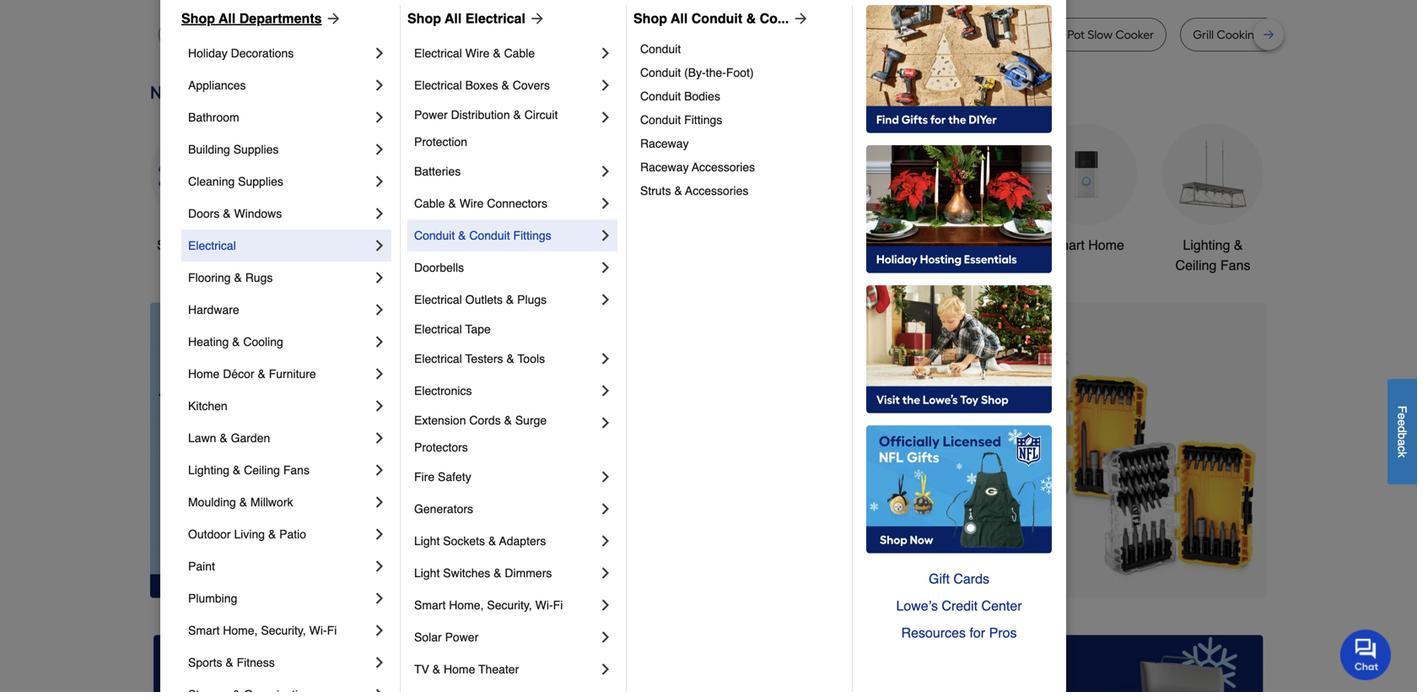 Task type: vqa. For each thing, say whether or not it's contained in the screenshot.
the bottommost the Shop the Collection
no



Task type: locate. For each thing, give the bounding box(es) containing it.
chevron right image
[[371, 45, 388, 62], [371, 77, 388, 94], [597, 77, 614, 94], [371, 109, 388, 126], [371, 141, 388, 158], [597, 163, 614, 180], [597, 195, 614, 212], [371, 205, 388, 222], [597, 227, 614, 244], [371, 237, 388, 254], [597, 259, 614, 276], [371, 333, 388, 350], [371, 365, 388, 382], [597, 382, 614, 399], [597, 414, 614, 431], [371, 430, 388, 446], [371, 462, 388, 478], [371, 494, 388, 511], [597, 500, 614, 517], [597, 565, 614, 581], [371, 590, 388, 607], [371, 622, 388, 639], [597, 661, 614, 678]]

2 raceway from the top
[[641, 160, 689, 174]]

1 horizontal spatial smart home, security, wi-fi link
[[414, 589, 597, 621]]

chevron right image for flooring & rugs
[[371, 269, 388, 286]]

gift cards link
[[867, 565, 1052, 592]]

chevron right image for lighting & ceiling fans
[[371, 462, 388, 478]]

electrical boxes & covers
[[414, 78, 550, 92]]

chevron right image for heating & cooling
[[371, 333, 388, 350]]

chevron right image for bathroom
[[371, 109, 388, 126]]

holiday decorations link
[[188, 37, 371, 69]]

sockets
[[443, 534, 485, 548]]

wi- down dimmers at the left bottom of page
[[536, 598, 553, 612]]

triple slow cooker
[[367, 27, 466, 42]]

0 horizontal spatial decorations
[[231, 46, 294, 60]]

smart home
[[1049, 237, 1125, 253]]

shop for shop all conduit & co...
[[634, 11, 668, 26]]

electrical left 'tape'
[[414, 322, 462, 336]]

1 horizontal spatial home
[[444, 662, 475, 676]]

gift
[[929, 571, 950, 587]]

supplies up cleaning supplies
[[234, 143, 279, 156]]

outdoor up equipment
[[785, 237, 834, 253]]

security,
[[487, 598, 532, 612], [261, 624, 306, 637]]

0 vertical spatial fittings
[[685, 113, 723, 127]]

supplies
[[234, 143, 279, 156], [238, 175, 283, 188]]

chevron right image for electrical
[[371, 237, 388, 254]]

connectors
[[487, 197, 548, 210]]

1 vertical spatial decorations
[[545, 257, 617, 273]]

home, for smart home, security, wi-fi link to the right
[[449, 598, 484, 612]]

security, up sports & fitness link
[[261, 624, 306, 637]]

chevron right image for light sockets & adapters
[[597, 533, 614, 549]]

cleaning supplies link
[[188, 165, 371, 197]]

shop down recommended searches for you heading
[[634, 11, 668, 26]]

1 horizontal spatial cooker
[[1116, 27, 1155, 42]]

conduit down recommended searches for you heading
[[692, 11, 743, 26]]

1 horizontal spatial fi
[[553, 598, 563, 612]]

outdoor down "moulding"
[[188, 527, 231, 541]]

all for departments
[[219, 11, 236, 26]]

outdoor for outdoor living & patio
[[188, 527, 231, 541]]

raceway down the conduit fittings
[[641, 137, 689, 150]]

1 horizontal spatial arrow right image
[[526, 10, 546, 27]]

0 vertical spatial outdoor
[[785, 237, 834, 253]]

chevron right image
[[597, 45, 614, 62], [597, 109, 614, 126], [371, 173, 388, 190], [371, 269, 388, 286], [597, 291, 614, 308], [371, 301, 388, 318], [597, 350, 614, 367], [371, 397, 388, 414], [597, 468, 614, 485], [371, 526, 388, 543], [597, 533, 614, 549], [371, 558, 388, 575], [597, 597, 614, 614], [597, 629, 614, 646], [371, 654, 388, 671], [371, 686, 388, 692]]

solar power
[[414, 630, 479, 644]]

f e e d b a c k button
[[1388, 379, 1418, 484]]

0 horizontal spatial lighting & ceiling fans link
[[188, 454, 371, 486]]

tools down 'electrical tape' link
[[518, 352, 545, 365]]

up to 30 percent off select grills and accessories. image
[[912, 635, 1264, 692]]

1 horizontal spatial smart home, security, wi-fi
[[414, 598, 563, 612]]

4 pot from the left
[[1068, 27, 1085, 42]]

doors & windows link
[[188, 197, 371, 230]]

raceway inside "link"
[[641, 137, 689, 150]]

all up holiday decorations
[[219, 11, 236, 26]]

electrical left boxes
[[414, 78, 462, 92]]

cards
[[954, 571, 990, 587]]

lowe's credit center link
[[867, 592, 1052, 619]]

outdoor
[[785, 237, 834, 253], [188, 527, 231, 541]]

crock right instant pot
[[1034, 27, 1065, 42]]

1 vertical spatial outdoor
[[188, 527, 231, 541]]

0 horizontal spatial fi
[[327, 624, 337, 637]]

christmas decorations
[[545, 237, 617, 273]]

1 vertical spatial home
[[188, 367, 220, 381]]

chevron right image for electrical wire & cable
[[597, 45, 614, 62]]

& inside lighting & ceiling fans
[[1235, 237, 1244, 253]]

raceway
[[641, 137, 689, 150], [641, 160, 689, 174]]

surge
[[515, 414, 547, 427]]

0 vertical spatial decorations
[[231, 46, 294, 60]]

1 horizontal spatial home,
[[449, 598, 484, 612]]

cooker down shop all electrical
[[427, 27, 466, 42]]

0 horizontal spatial cable
[[414, 197, 445, 210]]

1 vertical spatial fittings
[[514, 229, 552, 242]]

1 vertical spatial raceway
[[641, 160, 689, 174]]

0 vertical spatial lighting
[[1184, 237, 1231, 253]]

2 horizontal spatial shop
[[634, 11, 668, 26]]

adapters
[[499, 534, 546, 548]]

decorations down shop all departments link in the left of the page
[[231, 46, 294, 60]]

0 horizontal spatial fans
[[283, 463, 310, 477]]

0 vertical spatial home,
[[449, 598, 484, 612]]

all down recommended searches for you heading
[[671, 11, 688, 26]]

doors
[[188, 207, 220, 220]]

chevron right image for electronics
[[597, 382, 614, 399]]

electrical for electrical boxes & covers
[[414, 78, 462, 92]]

arrow right image inside shop all departments link
[[322, 10, 342, 27]]

all for electrical
[[445, 11, 462, 26]]

0 vertical spatial raceway
[[641, 137, 689, 150]]

a
[[1396, 439, 1410, 446]]

0 horizontal spatial security,
[[261, 624, 306, 637]]

all right shop
[[192, 237, 206, 253]]

gift cards
[[929, 571, 990, 587]]

1 horizontal spatial bathroom
[[931, 237, 990, 253]]

electrical up electrical wire & cable link
[[466, 11, 526, 26]]

sports & fitness
[[188, 656, 275, 669]]

shop all departments link
[[181, 8, 342, 29]]

0 vertical spatial supplies
[[234, 143, 279, 156]]

raceway for raceway accessories
[[641, 160, 689, 174]]

0 vertical spatial wi-
[[536, 598, 553, 612]]

wi-
[[536, 598, 553, 612], [309, 624, 327, 637]]

decorations for holiday
[[231, 46, 294, 60]]

1 vertical spatial fi
[[327, 624, 337, 637]]

all for conduit
[[671, 11, 688, 26]]

2 vertical spatial smart
[[188, 624, 220, 637]]

shop all deals link
[[150, 124, 251, 255]]

electrical tape link
[[414, 316, 614, 343]]

1 horizontal spatial lighting & ceiling fans
[[1176, 237, 1251, 273]]

light down generators
[[414, 534, 440, 548]]

electronics link
[[414, 375, 597, 407]]

fi down plumbing "link"
[[327, 624, 337, 637]]

2 cooker from the left
[[1116, 27, 1155, 42]]

security, up solar power link
[[487, 598, 532, 612]]

cleaning
[[188, 175, 235, 188]]

lighting & ceiling fans
[[1176, 237, 1251, 273], [188, 463, 310, 477]]

1 horizontal spatial ceiling
[[1176, 257, 1217, 273]]

1 horizontal spatial fittings
[[685, 113, 723, 127]]

sports
[[188, 656, 222, 669]]

power
[[414, 108, 448, 122], [445, 630, 479, 644]]

0 horizontal spatial home,
[[223, 624, 258, 637]]

0 horizontal spatial wi-
[[309, 624, 327, 637]]

kitchen
[[188, 399, 228, 413]]

home décor & furniture link
[[188, 358, 371, 390]]

accessories down "raceway accessories"
[[686, 184, 749, 197]]

furniture
[[269, 367, 316, 381]]

shop up holiday
[[181, 11, 215, 26]]

plumbing
[[188, 592, 237, 605]]

1 vertical spatial bathroom
[[931, 237, 990, 253]]

grill cooking grate & warming rack
[[1193, 27, 1389, 42]]

raceway up struts
[[641, 160, 689, 174]]

2 shop from the left
[[408, 11, 441, 26]]

chevron right image for generators
[[597, 500, 614, 517]]

supplies up 'windows'
[[238, 175, 283, 188]]

arrow right image for shop all electrical
[[526, 10, 546, 27]]

chevron right image for hardware
[[371, 301, 388, 318]]

electrical for electrical wire & cable
[[414, 46, 462, 60]]

outdoor living & patio
[[188, 527, 306, 541]]

conduit up the conduit fittings
[[641, 89, 681, 103]]

shop up triple slow cooker at the left top of page
[[408, 11, 441, 26]]

0 horizontal spatial arrow right image
[[322, 10, 342, 27]]

chevron right image for extension cords & surge protectors
[[597, 414, 614, 431]]

electrical outlets & plugs
[[414, 293, 547, 306]]

0 vertical spatial home
[[1089, 237, 1125, 253]]

0 horizontal spatial bathroom link
[[188, 101, 371, 133]]

1 vertical spatial smart home, security, wi-fi
[[188, 624, 337, 637]]

1 vertical spatial security,
[[261, 624, 306, 637]]

all up triple slow cooker at the left top of page
[[445, 11, 462, 26]]

1 horizontal spatial decorations
[[545, 257, 617, 273]]

wire up boxes
[[466, 46, 490, 60]]

conduit up conduit bodies at the top of page
[[641, 66, 681, 79]]

0 vertical spatial smart home, security, wi-fi
[[414, 598, 563, 612]]

1 horizontal spatial lighting & ceiling fans link
[[1163, 124, 1264, 276]]

triple
[[367, 27, 397, 42]]

0 vertical spatial light
[[414, 534, 440, 548]]

conduit for conduit fittings
[[641, 113, 681, 127]]

light for light switches & dimmers
[[414, 566, 440, 580]]

1 vertical spatial ceiling
[[244, 463, 280, 477]]

1 vertical spatial supplies
[[238, 175, 283, 188]]

chevron right image for paint
[[371, 558, 388, 575]]

cable down microwave
[[504, 46, 535, 60]]

cable
[[504, 46, 535, 60], [414, 197, 445, 210]]

smart home, security, wi-fi link down the light switches & dimmers
[[414, 589, 597, 621]]

electrical for electrical tape
[[414, 322, 462, 336]]

home, up sports & fitness
[[223, 624, 258, 637]]

cable down batteries at the left of page
[[414, 197, 445, 210]]

0 horizontal spatial smart home, security, wi-fi link
[[188, 614, 371, 646]]

conduit up doorbells
[[414, 229, 455, 242]]

2 horizontal spatial tools
[[838, 237, 869, 253]]

protectors
[[414, 441, 468, 454]]

building
[[188, 143, 230, 156]]

hardware
[[188, 303, 239, 316]]

1 raceway from the top
[[641, 137, 689, 150]]

smart home, security, wi-fi up "fitness"
[[188, 624, 337, 637]]

0 horizontal spatial slow
[[399, 27, 424, 42]]

1 vertical spatial wire
[[460, 197, 484, 210]]

0 vertical spatial power
[[414, 108, 448, 122]]

outlets
[[466, 293, 503, 306]]

departments
[[239, 11, 322, 26]]

0 horizontal spatial lighting
[[188, 463, 230, 477]]

arrow left image
[[464, 450, 481, 467]]

fittings down "connectors"
[[514, 229, 552, 242]]

wi- up sports & fitness link
[[309, 624, 327, 637]]

tools inside outdoor tools & equipment
[[838, 237, 869, 253]]

shop all conduit & co... link
[[634, 8, 810, 29]]

conduit (by-the-foot)
[[641, 66, 754, 79]]

outdoor inside outdoor tools & equipment
[[785, 237, 834, 253]]

electrical down doorbells
[[414, 293, 462, 306]]

conduit link
[[641, 37, 841, 61]]

power up "tv & home theater"
[[445, 630, 479, 644]]

decorations for christmas
[[545, 257, 617, 273]]

fans
[[1221, 257, 1251, 273], [283, 463, 310, 477]]

1 horizontal spatial security,
[[487, 598, 532, 612]]

(by-
[[685, 66, 706, 79]]

light for light sockets & adapters
[[414, 534, 440, 548]]

2 light from the top
[[414, 566, 440, 580]]

extension cords & surge protectors link
[[414, 407, 597, 461]]

0 vertical spatial smart
[[1049, 237, 1085, 253]]

1 light from the top
[[414, 534, 440, 548]]

smart inside smart home link
[[1049, 237, 1085, 253]]

holiday decorations
[[188, 46, 294, 60]]

2 pot from the left
[[881, 27, 899, 42]]

raceway for raceway
[[641, 137, 689, 150]]

home, for leftmost smart home, security, wi-fi link
[[223, 624, 258, 637]]

supplies for building supplies
[[234, 143, 279, 156]]

e up d
[[1396, 413, 1410, 420]]

plumbing link
[[188, 582, 371, 614]]

0 horizontal spatial bathroom
[[188, 111, 239, 124]]

0 vertical spatial fans
[[1221, 257, 1251, 273]]

doorbells
[[414, 261, 464, 274]]

tools up equipment
[[838, 237, 869, 253]]

3 pot from the left
[[977, 27, 995, 42]]

0 vertical spatial security,
[[487, 598, 532, 612]]

1 horizontal spatial outdoor
[[785, 237, 834, 253]]

foot)
[[727, 66, 754, 79]]

arrow right image inside the shop all electrical link
[[526, 10, 546, 27]]

1 horizontal spatial crock
[[1034, 27, 1065, 42]]

electrical
[[466, 11, 526, 26], [414, 46, 462, 60], [414, 78, 462, 92], [188, 239, 236, 252], [414, 293, 462, 306], [414, 322, 462, 336], [414, 352, 462, 365]]

chevron right image for electrical outlets & plugs
[[597, 291, 614, 308]]

1 vertical spatial wi-
[[309, 624, 327, 637]]

1 crock from the left
[[779, 27, 810, 42]]

raceway link
[[641, 132, 841, 155]]

scroll to item #5 image
[[938, 567, 979, 574]]

d
[[1396, 426, 1410, 433]]

electrical outlets & plugs link
[[414, 284, 597, 316]]

conduit down conduit bodies at the top of page
[[641, 113, 681, 127]]

f e e d b a c k
[[1396, 406, 1410, 458]]

up to 35 percent off select small appliances. image
[[533, 635, 885, 692]]

rugs
[[245, 271, 273, 284]]

electrical up electronics
[[414, 352, 462, 365]]

0 vertical spatial wire
[[466, 46, 490, 60]]

get up to 2 free select tools or batteries when you buy 1 with select purchases. image
[[154, 635, 506, 692]]

arrow right image
[[322, 10, 342, 27], [526, 10, 546, 27], [1236, 450, 1253, 467]]

distribution
[[451, 108, 510, 122]]

chevron right image for smart home, security, wi-fi
[[597, 597, 614, 614]]

wire up the conduit & conduit fittings
[[460, 197, 484, 210]]

0 horizontal spatial outdoor
[[188, 527, 231, 541]]

deals
[[210, 237, 245, 253]]

shop
[[157, 237, 188, 253]]

e up "b"
[[1396, 420, 1410, 426]]

chevron right image for plumbing
[[371, 590, 388, 607]]

1 vertical spatial lighting & ceiling fans
[[188, 463, 310, 477]]

shop all electrical
[[408, 11, 526, 26]]

1 vertical spatial home,
[[223, 624, 258, 637]]

light left switches
[[414, 566, 440, 580]]

2 crock from the left
[[1034, 27, 1065, 42]]

christmas
[[550, 237, 611, 253]]

1 vertical spatial smart
[[414, 598, 446, 612]]

1 shop from the left
[[181, 11, 215, 26]]

& inside "link"
[[220, 431, 228, 445]]

crock for crock pot cooking pot
[[779, 27, 810, 42]]

arrow right image for shop all departments
[[322, 10, 342, 27]]

accessories down raceway "link"
[[692, 160, 755, 174]]

1 vertical spatial light
[[414, 566, 440, 580]]

generators
[[414, 502, 473, 516]]

conduit
[[692, 11, 743, 26], [641, 42, 681, 56], [641, 66, 681, 79], [641, 89, 681, 103], [641, 113, 681, 127], [414, 229, 455, 242], [470, 229, 510, 242]]

fi down light switches & dimmers link at the bottom of page
[[553, 598, 563, 612]]

shop all departments
[[181, 11, 322, 26]]

smart home, security, wi-fi down the light switches & dimmers
[[414, 598, 563, 612]]

electrical down triple slow cooker at the left top of page
[[414, 46, 462, 60]]

up to 50 percent off select tools and accessories. image
[[450, 303, 1268, 598]]

2 slow from the left
[[1088, 27, 1113, 42]]

cooker left 'grill'
[[1116, 27, 1155, 42]]

3 shop from the left
[[634, 11, 668, 26]]

0 horizontal spatial smart home, security, wi-fi
[[188, 624, 337, 637]]

credit
[[942, 598, 978, 614]]

smart home, security, wi-fi link up "fitness"
[[188, 614, 371, 646]]

conduit up conduit (by-the-foot)
[[641, 42, 681, 56]]

shop these last-minute gifts. $99 or less. quantities are limited and won't last. image
[[150, 303, 423, 598]]

accessories
[[692, 160, 755, 174], [686, 184, 749, 197]]

0 horizontal spatial shop
[[181, 11, 215, 26]]

1 horizontal spatial slow
[[1088, 27, 1113, 42]]

0 horizontal spatial cooker
[[427, 27, 466, 42]]

home
[[1089, 237, 1125, 253], [188, 367, 220, 381], [444, 662, 475, 676]]

batteries
[[414, 165, 461, 178]]

1 vertical spatial lighting
[[188, 463, 230, 477]]

chevron right image for holiday decorations
[[371, 45, 388, 62]]

center
[[982, 598, 1022, 614]]

for
[[970, 625, 986, 641]]

garden
[[231, 431, 270, 445]]

grate
[[1265, 27, 1296, 42]]

chevron right image for conduit & conduit fittings
[[597, 227, 614, 244]]

cooling
[[243, 335, 283, 349]]

home, down switches
[[449, 598, 484, 612]]

2 horizontal spatial smart
[[1049, 237, 1085, 253]]

1 horizontal spatial wi-
[[536, 598, 553, 612]]

1 horizontal spatial shop
[[408, 11, 441, 26]]

tools up doorbells
[[438, 237, 470, 253]]

0 vertical spatial accessories
[[692, 160, 755, 174]]

power up protection
[[414, 108, 448, 122]]

0 horizontal spatial fittings
[[514, 229, 552, 242]]

decorations down christmas
[[545, 257, 617, 273]]

1 horizontal spatial cable
[[504, 46, 535, 60]]

chevron right image for batteries
[[597, 163, 614, 180]]

chat invite button image
[[1341, 629, 1392, 680]]

dimmers
[[505, 566, 552, 580]]

chevron right image for cleaning supplies
[[371, 173, 388, 190]]

0 horizontal spatial crock
[[779, 27, 810, 42]]

c
[[1396, 446, 1410, 452]]

crock down arrow right image
[[779, 27, 810, 42]]

1 pot from the left
[[813, 27, 831, 42]]

fittings down bodies
[[685, 113, 723, 127]]



Task type: describe. For each thing, give the bounding box(es) containing it.
1 vertical spatial fans
[[283, 463, 310, 477]]

chevron right image for lawn & garden
[[371, 430, 388, 446]]

light sockets & adapters
[[414, 534, 546, 548]]

crock pot cooking pot
[[779, 27, 899, 42]]

0 vertical spatial bathroom
[[188, 111, 239, 124]]

recommended searches for you heading
[[150, 0, 1268, 4]]

tv
[[414, 662, 429, 676]]

generators link
[[414, 493, 597, 525]]

microwave countertop
[[505, 27, 628, 42]]

smart home, security, wi-fi for leftmost smart home, security, wi-fi link
[[188, 624, 337, 637]]

shop for shop all electrical
[[408, 11, 441, 26]]

extension
[[414, 414, 466, 427]]

chevron right image for appliances
[[371, 77, 388, 94]]

1 cooking from the left
[[834, 27, 879, 42]]

power distribution & circuit protection link
[[414, 101, 597, 155]]

0 horizontal spatial home
[[188, 367, 220, 381]]

instant pot
[[938, 27, 995, 42]]

fire safety link
[[414, 461, 597, 493]]

all for deals
[[192, 237, 206, 253]]

décor
[[223, 367, 255, 381]]

solar
[[414, 630, 442, 644]]

chevron right image for moulding & millwork
[[371, 494, 388, 511]]

electrical testers & tools
[[414, 352, 545, 365]]

plugs
[[517, 293, 547, 306]]

1 vertical spatial lighting & ceiling fans link
[[188, 454, 371, 486]]

theater
[[479, 662, 519, 676]]

microwave
[[505, 27, 563, 42]]

windows
[[234, 207, 282, 220]]

chevron right image for smart home, security, wi-fi
[[371, 622, 388, 639]]

1 slow from the left
[[399, 27, 424, 42]]

conduit & conduit fittings link
[[414, 219, 597, 251]]

wi- for chevron right image for smart home, security, wi-fi
[[309, 624, 327, 637]]

conduit for conduit bodies
[[641, 89, 681, 103]]

0 vertical spatial lighting & ceiling fans
[[1176, 237, 1251, 273]]

batteries link
[[414, 155, 597, 187]]

arrow right image
[[789, 10, 810, 27]]

scroll to item #4 image
[[897, 567, 938, 574]]

raceway accessories
[[641, 160, 755, 174]]

conduit bodies link
[[641, 84, 841, 108]]

paint
[[188, 560, 215, 573]]

electrical wire & cable
[[414, 46, 535, 60]]

patio
[[279, 527, 306, 541]]

crock for crock pot slow cooker
[[1034, 27, 1065, 42]]

moulding & millwork
[[188, 495, 293, 509]]

cords
[[470, 414, 501, 427]]

0 horizontal spatial lighting & ceiling fans
[[188, 463, 310, 477]]

holiday hosting essentials. image
[[867, 145, 1052, 273]]

conduit for conduit & conduit fittings
[[414, 229, 455, 242]]

pot for crock pot slow cooker
[[1068, 27, 1085, 42]]

2 horizontal spatial arrow right image
[[1236, 450, 1253, 467]]

chevron right image for kitchen
[[371, 397, 388, 414]]

& inside outdoor tools & equipment
[[873, 237, 882, 253]]

pot for instant pot
[[977, 27, 995, 42]]

1 horizontal spatial fans
[[1221, 257, 1251, 273]]

chevron right image for tv & home theater
[[597, 661, 614, 678]]

heating & cooling link
[[188, 326, 371, 358]]

0 vertical spatial fi
[[553, 598, 563, 612]]

chevron right image for doorbells
[[597, 259, 614, 276]]

0 vertical spatial ceiling
[[1176, 257, 1217, 273]]

conduit down cable & wire connectors
[[470, 229, 510, 242]]

& inside power distribution & circuit protection
[[514, 108, 521, 122]]

chevron right image for home décor & furniture
[[371, 365, 388, 382]]

resources for pros link
[[867, 619, 1052, 646]]

shop all electrical link
[[408, 8, 546, 29]]

struts & accessories
[[641, 184, 749, 197]]

visit the lowe's toy shop. image
[[867, 285, 1052, 414]]

flooring
[[188, 271, 231, 284]]

security, for smart home, security, wi-fi chevron right icon
[[487, 598, 532, 612]]

0 horizontal spatial smart
[[188, 624, 220, 637]]

new deals every day during 25 days of deals image
[[150, 78, 1268, 107]]

1 cooker from the left
[[427, 27, 466, 42]]

2 cooking from the left
[[1217, 27, 1262, 42]]

solar power link
[[414, 621, 597, 653]]

tv & home theater
[[414, 662, 519, 676]]

shop all conduit & co...
[[634, 11, 789, 26]]

outdoor for outdoor tools & equipment
[[785, 237, 834, 253]]

electrical testers & tools link
[[414, 343, 597, 375]]

1 horizontal spatial lighting
[[1184, 237, 1231, 253]]

raceway accessories link
[[641, 155, 841, 179]]

switches
[[443, 566, 491, 580]]

chevron right image for doors & windows
[[371, 205, 388, 222]]

chevron right image for fire safety
[[597, 468, 614, 485]]

chevron right image for sports & fitness
[[371, 654, 388, 671]]

testers
[[465, 352, 503, 365]]

security, for chevron right image for smart home, security, wi-fi
[[261, 624, 306, 637]]

cable & wire connectors link
[[414, 187, 597, 219]]

conduit bodies
[[641, 89, 721, 103]]

supplies for cleaning supplies
[[238, 175, 283, 188]]

flooring & rugs
[[188, 271, 273, 284]]

1 horizontal spatial smart
[[414, 598, 446, 612]]

electrical for electrical outlets & plugs
[[414, 293, 462, 306]]

cleaning supplies
[[188, 175, 283, 188]]

building supplies
[[188, 143, 279, 156]]

electrical up flooring
[[188, 239, 236, 252]]

2 e from the top
[[1396, 420, 1410, 426]]

paint link
[[188, 550, 371, 582]]

conduit fittings
[[641, 113, 723, 127]]

2 vertical spatial home
[[444, 662, 475, 676]]

chevron right image for electrical boxes & covers
[[597, 77, 614, 94]]

equipment
[[802, 257, 866, 273]]

flooring & rugs link
[[188, 262, 371, 294]]

officially licensed n f l gifts. shop now. image
[[867, 425, 1052, 554]]

conduit for conduit (by-the-foot)
[[641, 66, 681, 79]]

electronics
[[414, 384, 472, 397]]

1 vertical spatial power
[[445, 630, 479, 644]]

circuit
[[525, 108, 558, 122]]

chevron right image for solar power
[[597, 629, 614, 646]]

pros
[[990, 625, 1017, 641]]

lawn & garden
[[188, 431, 270, 445]]

safety
[[438, 470, 471, 484]]

1 horizontal spatial tools
[[518, 352, 545, 365]]

scroll to item #2 image
[[813, 567, 854, 574]]

2 horizontal spatial home
[[1089, 237, 1125, 253]]

chevron right image for light switches & dimmers
[[597, 565, 614, 581]]

chevron right image for building supplies
[[371, 141, 388, 158]]

lowe's credit center
[[897, 598, 1022, 614]]

fire safety
[[414, 470, 471, 484]]

0 vertical spatial lighting & ceiling fans link
[[1163, 124, 1264, 276]]

1 vertical spatial accessories
[[686, 184, 749, 197]]

1 horizontal spatial bathroom link
[[910, 124, 1011, 255]]

power inside power distribution & circuit protection
[[414, 108, 448, 122]]

electrical wire & cable link
[[414, 37, 597, 69]]

protection
[[414, 135, 468, 149]]

fire
[[414, 470, 435, 484]]

0 horizontal spatial tools
[[438, 237, 470, 253]]

electrical for electrical testers & tools
[[414, 352, 462, 365]]

resources
[[902, 625, 966, 641]]

shop for shop all departments
[[181, 11, 215, 26]]

doors & windows
[[188, 207, 282, 220]]

christmas decorations link
[[530, 124, 631, 276]]

appliances
[[188, 78, 246, 92]]

wi- for smart home, security, wi-fi chevron right icon
[[536, 598, 553, 612]]

moulding & millwork link
[[188, 486, 371, 518]]

resources for pros
[[902, 625, 1017, 641]]

pot for crock pot cooking pot
[[813, 27, 831, 42]]

smart home, security, wi-fi for smart home, security, wi-fi link to the right
[[414, 598, 563, 612]]

crock pot slow cooker
[[1034, 27, 1155, 42]]

1 e from the top
[[1396, 413, 1410, 420]]

heating & cooling
[[188, 335, 283, 349]]

boxes
[[466, 78, 498, 92]]

the-
[[706, 66, 727, 79]]

bodies
[[685, 89, 721, 103]]

chevron right image for electrical testers & tools
[[597, 350, 614, 367]]

smart home link
[[1036, 124, 1138, 255]]

countertop
[[566, 27, 628, 42]]

electrical boxes & covers link
[[414, 69, 597, 101]]

cable & wire connectors
[[414, 197, 548, 210]]

1 vertical spatial cable
[[414, 197, 445, 210]]

find gifts for the diyer. image
[[867, 5, 1052, 133]]

chevron right image for outdoor living & patio
[[371, 526, 388, 543]]

tv & home theater link
[[414, 653, 597, 685]]

fitness
[[237, 656, 275, 669]]

chevron right image for cable & wire connectors
[[597, 195, 614, 212]]

chevron right image for power distribution & circuit protection
[[597, 109, 614, 126]]

light sockets & adapters link
[[414, 525, 597, 557]]

outdoor tools & equipment
[[785, 237, 882, 273]]

conduit for conduit
[[641, 42, 681, 56]]

& inside extension cords & surge protectors
[[504, 414, 512, 427]]

holiday
[[188, 46, 228, 60]]

lawn & garden link
[[188, 422, 371, 454]]



